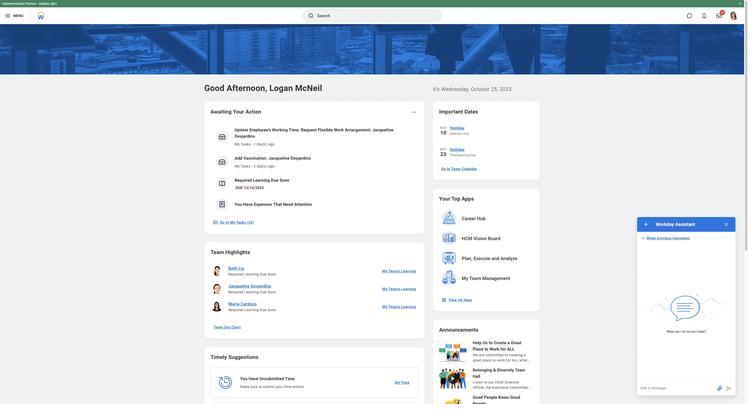 Task type: describe. For each thing, give the bounding box(es) containing it.
view all apps
[[449, 298, 472, 302]]

make
[[240, 385, 249, 389]]

our
[[488, 380, 494, 384]]

0 vertical spatial all
[[507, 347, 515, 352]]

time:
[[289, 127, 300, 132]]

team left "calendar"
[[451, 167, 461, 171]]

go to team calendar
[[441, 167, 477, 171]]

holiday button for 10
[[450, 125, 534, 132]]

nov 10
[[440, 126, 447, 136]]

inbox image inside go to my tasks (33) button
[[213, 220, 218, 225]]

jacqueline inside the update employee's working time: request flexible work arrangement: jacqueline desjardins
[[372, 127, 393, 132]]

create
[[494, 340, 506, 345]]

notifications large image
[[702, 13, 707, 18]]

33
[[721, 11, 724, 14]]

messages
[[673, 236, 690, 240]]

team down execute
[[469, 276, 481, 281]]

wher
[[519, 358, 527, 362]]

listen
[[473, 380, 483, 384]]

career hub
[[462, 216, 486, 221]]

0 horizontal spatial time
[[285, 376, 295, 381]]

due left "12/14/2022"
[[236, 186, 243, 190]]

my team's learning for desjardins
[[382, 287, 416, 291]]

my team's learning for liu
[[382, 269, 416, 273]]

my team's learning for cardoza
[[382, 305, 416, 309]]

my team's learning button for desjardins
[[380, 284, 418, 294]]

that
[[273, 202, 282, 207]]

1 horizontal spatial a
[[524, 353, 526, 357]]

justify image
[[5, 13, 11, 19]]

view
[[449, 298, 457, 302]]

to inside belonging & diversity town hall listen to our chief diversity officer, the executive committee …
[[484, 380, 487, 384]]

to right sure
[[259, 385, 262, 389]]

work inside the update employee's working time: request flexible work arrangement: jacqueline desjardins
[[334, 127, 344, 132]]

good afternoon, logan mcneil main content
[[0, 24, 744, 404]]

2 vertical spatial for
[[506, 358, 511, 362]]

it's wednesday, october 25, 2023
[[433, 86, 512, 92]]

beth liu required learning due soon
[[228, 266, 276, 276]]

beth liu button
[[226, 265, 246, 272]]

1 vertical spatial your
[[439, 196, 450, 202]]

have for unsubmitted
[[249, 376, 258, 381]]

view all apps button
[[439, 295, 475, 305]]

team left highlights on the left bottom
[[211, 249, 224, 255]]

jacqueline inside jacqueline desjardins required learning due soon
[[228, 284, 250, 289]]

know
[[498, 395, 509, 400]]

all
[[458, 298, 463, 302]]

book open image
[[218, 180, 226, 187]]

hcm vision board button
[[440, 229, 534, 248]]

- for 2
[[252, 164, 253, 168]]

dates
[[464, 109, 478, 115]]

entries
[[292, 385, 304, 389]]

maria cardoza required learning due soon
[[228, 302, 276, 312]]

soon for desjardins
[[267, 290, 276, 294]]

0 vertical spatial diversity
[[497, 368, 514, 373]]

profile logan mcneil image
[[729, 12, 738, 21]]

hall
[[473, 374, 480, 379]]

show previous messages
[[647, 236, 690, 240]]

liu
[[238, 266, 244, 271]]

due 12/14/2022
[[236, 186, 264, 190]]

you
[[691, 330, 696, 334]]

committee
[[509, 385, 528, 390]]

afternoon,
[[227, 83, 267, 93]]

Add a message... text field
[[637, 381, 716, 395]]

due down add vaccination: jacqueline desjardins
[[271, 178, 278, 183]]

ago for my tasks - 1 day(s) ago
[[268, 142, 275, 146]]

thanksgiving
[[450, 153, 469, 157]]

working
[[272, 127, 288, 132]]

important dates element
[[439, 122, 534, 163]]

0 horizontal spatial for
[[500, 347, 506, 352]]

team org chart
[[214, 325, 241, 329]]

to down us at the right
[[485, 347, 488, 352]]

good people know good button
[[439, 394, 534, 404]]

to right us at the right
[[489, 340, 493, 345]]

good people know good
[[473, 395, 520, 400]]

my team's learning button for cardoza
[[380, 302, 418, 312]]

1
[[254, 142, 256, 146]]

people
[[484, 395, 497, 400]]

learning inside awaiting your action "list"
[[253, 178, 270, 183]]

awaiting your action list
[[211, 123, 418, 215]]

team's for cardoza
[[388, 305, 400, 309]]

menu banner
[[0, 0, 744, 24]]

learning inside the maria cardoza required learning due soon
[[244, 308, 259, 312]]

work inside help us to create a great place to work for all we are committed to creating a great place to work for all wher …
[[489, 347, 499, 352]]

mcneil
[[295, 83, 322, 93]]

arrow left image
[[644, 222, 649, 227]]

veterans
[[450, 132, 463, 136]]

team highlights list
[[211, 262, 418, 316]]

sure
[[250, 385, 258, 389]]

maria
[[228, 302, 240, 307]]

0 horizontal spatial your
[[233, 109, 244, 115]]

holiday thanksgiving day
[[450, 147, 476, 157]]

(33)
[[247, 220, 254, 224]]

ago for my tasks - 2 day(s) ago
[[268, 164, 275, 168]]

expenses
[[254, 202, 272, 207]]

apps for view all apps
[[463, 298, 472, 302]]

holiday button for 23
[[450, 146, 534, 153]]

chart
[[231, 325, 241, 329]]

workday assistant
[[656, 222, 695, 227]]

due for jacqueline desjardins
[[260, 290, 266, 294]]

belonging & diversity town hall listen to our chief diversity officer, the executive committee …
[[473, 368, 531, 390]]

great
[[473, 358, 481, 362]]

2
[[254, 164, 256, 168]]

… inside belonging & diversity town hall listen to our chief diversity officer, the executive committee …
[[529, 385, 531, 390]]

team's for liu
[[388, 269, 400, 273]]

implementation preview -   adeptai_dpt1
[[2, 2, 57, 6]]

holiday for 10
[[450, 126, 465, 131]]

soon inside awaiting your action "list"
[[279, 178, 289, 183]]

my team management
[[462, 276, 510, 281]]

implementation
[[2, 2, 24, 6]]

it's
[[433, 86, 440, 92]]

day for 23
[[470, 153, 476, 157]]

soon for cardoza
[[267, 308, 276, 312]]

due for maria cardoza
[[260, 308, 266, 312]]

time
[[284, 385, 291, 389]]

1 vertical spatial all
[[512, 358, 518, 362]]

committed
[[485, 353, 504, 357]]

employee's
[[249, 127, 271, 132]]

important
[[439, 109, 463, 115]]

you have unsubmitted time
[[240, 376, 295, 381]]

town
[[515, 368, 525, 373]]

career
[[462, 216, 476, 221]]

2023
[[500, 86, 512, 92]]

the
[[486, 385, 491, 390]]

great
[[511, 340, 521, 345]]

send image
[[725, 385, 732, 392]]

my tasks - 2 day(s) ago
[[235, 164, 275, 168]]

management
[[482, 276, 510, 281]]

you for you have unsubmitted time
[[240, 376, 247, 381]]

execute
[[474, 256, 490, 261]]

i
[[680, 330, 681, 334]]

desjardins inside the update employee's working time: request flexible work arrangement: jacqueline desjardins
[[235, 134, 255, 139]]

for inside "workday assistant" "region"
[[686, 330, 690, 334]]

x image
[[724, 222, 729, 227]]

update employee's working time: request flexible work arrangement: jacqueline desjardins
[[235, 127, 393, 139]]

today?
[[697, 330, 706, 334]]

hub
[[477, 216, 486, 221]]

team inside button
[[214, 325, 223, 329]]

10
[[440, 130, 446, 136]]

my time button
[[393, 377, 412, 388]]



Task type: locate. For each thing, give the bounding box(es) containing it.
my team's learning button for liu
[[380, 266, 418, 276]]

soon inside jacqueline desjardins required learning due soon
[[267, 290, 276, 294]]

0 vertical spatial team's
[[388, 269, 400, 273]]

0 vertical spatial my team's learning button
[[380, 266, 418, 276]]

your left top
[[439, 196, 450, 202]]

have up sure
[[249, 376, 258, 381]]

go for go to my tasks (33)
[[220, 220, 225, 224]]

request
[[301, 127, 317, 132]]

help
[[473, 340, 482, 345]]

2 nov from the top
[[440, 148, 447, 151]]

hcm vision board
[[462, 236, 501, 241]]

1 holiday button from the top
[[450, 125, 534, 132]]

0 vertical spatial inbox image
[[218, 158, 226, 166]]

1 horizontal spatial work
[[489, 347, 499, 352]]

0 vertical spatial -
[[37, 2, 38, 6]]

1 vertical spatial you
[[240, 376, 247, 381]]

timely suggestions
[[211, 354, 258, 360]]

1 vertical spatial -
[[252, 142, 253, 146]]

holiday for 23
[[450, 147, 465, 152]]

ago
[[268, 142, 275, 146], [268, 164, 275, 168]]

day(s) for 2
[[257, 164, 267, 168]]

2 my team's learning button from the top
[[380, 284, 418, 294]]

inbox image
[[218, 133, 226, 141]]

required up maria
[[228, 290, 243, 294]]

work right flexible
[[334, 127, 344, 132]]

0 vertical spatial …
[[527, 358, 530, 362]]

0 vertical spatial work
[[334, 127, 344, 132]]

logan
[[269, 83, 293, 93]]

1 vertical spatial go
[[220, 220, 225, 224]]

desjardins inside jacqueline desjardins required learning due soon
[[251, 284, 271, 289]]

3 my team's learning button from the top
[[380, 302, 418, 312]]

1 vertical spatial apps
[[463, 298, 472, 302]]

team's for desjardins
[[388, 287, 400, 291]]

soon for liu
[[267, 272, 276, 276]]

plan,
[[462, 256, 472, 261]]

diversity down work
[[497, 368, 514, 373]]

2 vertical spatial team's
[[388, 305, 400, 309]]

awaiting your action
[[211, 109, 261, 115]]

inbox image left add
[[218, 158, 226, 166]]

1 vertical spatial team's
[[388, 287, 400, 291]]

ago down add vaccination: jacqueline desjardins
[[268, 164, 275, 168]]

0 vertical spatial jacqueline
[[372, 127, 393, 132]]

menu
[[13, 14, 23, 18]]

33 button
[[713, 10, 725, 22]]

required for jacqueline
[[228, 290, 243, 294]]

for
[[686, 330, 690, 334], [500, 347, 506, 352], [506, 358, 511, 362]]

my tasks - 1 day(s) ago
[[235, 142, 275, 146]]

cardoza
[[241, 302, 257, 307]]

apps right top
[[462, 196, 474, 202]]

- right preview
[[37, 2, 38, 6]]

you for you have expenses that need attention
[[235, 202, 242, 207]]

all down creating
[[512, 358, 518, 362]]

nov down 10
[[440, 148, 447, 151]]

1 vertical spatial nov
[[440, 148, 447, 151]]

good up awaiting
[[204, 83, 224, 93]]

awaiting
[[211, 109, 232, 115]]

you have expenses that need attention
[[235, 202, 312, 207]]

required inside jacqueline desjardins required learning due soon
[[228, 290, 243, 294]]

my team management button
[[440, 269, 534, 288]]

0 vertical spatial holiday
[[450, 126, 465, 131]]

inbox image left go to my tasks (33)
[[213, 220, 218, 225]]

1 horizontal spatial inbox image
[[218, 158, 226, 166]]

1 horizontal spatial jacqueline
[[268, 156, 289, 161]]

required for maria
[[228, 308, 243, 312]]

0 horizontal spatial jacqueline
[[228, 284, 250, 289]]

creating
[[509, 353, 523, 357]]

2 ago from the top
[[268, 164, 275, 168]]

2 team's from the top
[[388, 287, 400, 291]]

due down jacqueline desjardins button
[[260, 290, 266, 294]]

apps right all
[[463, 298, 472, 302]]

- left 1
[[252, 142, 253, 146]]

dashboard expenses image
[[218, 201, 226, 208]]

soon inside beth liu required learning due soon
[[267, 272, 276, 276]]

tasks left 2
[[241, 164, 251, 168]]

jacqueline
[[372, 127, 393, 132], [268, 156, 289, 161], [228, 284, 250, 289]]

required learning due soon
[[235, 178, 289, 183]]

0 vertical spatial your
[[233, 109, 244, 115]]

due down jacqueline desjardins required learning due soon
[[260, 308, 266, 312]]

1 vertical spatial jacqueline
[[268, 156, 289, 161]]

go for go to team calendar
[[441, 167, 446, 171]]

org
[[224, 325, 230, 329]]

1 vertical spatial holiday
[[450, 147, 465, 152]]

apps inside button
[[463, 298, 472, 302]]

nov for 23
[[440, 148, 447, 151]]

work
[[497, 358, 505, 362]]

go to team calendar button
[[439, 164, 479, 174]]

career hub button
[[440, 209, 534, 228]]

all up creating
[[507, 347, 515, 352]]

holiday button
[[450, 125, 534, 132], [450, 146, 534, 153]]

nov
[[440, 126, 447, 130], [440, 148, 447, 151]]

2 holiday from the top
[[450, 147, 465, 152]]

day right veterans
[[464, 132, 469, 136]]

1 horizontal spatial go
[[441, 167, 446, 171]]

1 day(s) from the top
[[257, 142, 267, 146]]

1 vertical spatial ago
[[268, 164, 275, 168]]

for right "do"
[[686, 330, 690, 334]]

holiday up veterans
[[450, 126, 465, 131]]

0 vertical spatial day(s)
[[257, 142, 267, 146]]

1 vertical spatial a
[[524, 353, 526, 357]]

tasks inside button
[[236, 220, 246, 224]]

good for good afternoon, logan mcneil
[[204, 83, 224, 93]]

show previous messages button
[[640, 234, 691, 243]]

2 vertical spatial my team's learning
[[382, 305, 416, 309]]

day(s)
[[257, 142, 267, 146], [257, 164, 267, 168]]

to down committed
[[493, 358, 496, 362]]

0 vertical spatial ago
[[268, 142, 275, 146]]

to down dashboard expenses icon
[[226, 220, 229, 224]]

beth
[[228, 266, 237, 271]]

maria cardoza button
[[226, 301, 259, 307]]

nbox image
[[441, 297, 447, 303]]

day(s) right 1
[[257, 142, 267, 146]]

submit
[[263, 385, 275, 389]]

media play image
[[450, 375, 456, 382]]

1 vertical spatial have
[[249, 376, 258, 381]]

good
[[204, 83, 224, 93], [473, 395, 483, 400], [510, 395, 520, 400]]

can
[[675, 330, 680, 334]]

- left 2
[[252, 164, 253, 168]]

your left action
[[233, 109, 244, 115]]

1 horizontal spatial your
[[439, 196, 450, 202]]

go down dashboard expenses icon
[[220, 220, 225, 224]]

2 vertical spatial -
[[252, 164, 253, 168]]

0 vertical spatial go
[[441, 167, 446, 171]]

0 vertical spatial tasks
[[241, 142, 251, 146]]

a up wher
[[524, 353, 526, 357]]

plan, execute and analyze
[[462, 256, 517, 261]]

holiday up thanksgiving
[[450, 147, 465, 152]]

required inside awaiting your action "list"
[[235, 178, 252, 183]]

0 horizontal spatial a
[[507, 340, 510, 345]]

- for 1
[[252, 142, 253, 146]]

0 vertical spatial my team's learning
[[382, 269, 416, 273]]

due inside beth liu required learning due soon
[[260, 272, 266, 276]]

holiday inside holiday veterans day
[[450, 126, 465, 131]]

soon inside the maria cardoza required learning due soon
[[267, 308, 276, 312]]

day right thanksgiving
[[470, 153, 476, 157]]

due
[[271, 178, 278, 183], [236, 186, 243, 190], [260, 272, 266, 276], [260, 290, 266, 294], [260, 308, 266, 312]]

learning inside jacqueline desjardins required learning due soon
[[244, 290, 259, 294]]

assistant
[[675, 222, 695, 227]]

action
[[246, 109, 261, 115]]

ago up add vaccination: jacqueline desjardins
[[268, 142, 275, 146]]

3 team's from the top
[[388, 305, 400, 309]]

2 day(s) from the top
[[257, 164, 267, 168]]

3 my team's learning from the top
[[382, 305, 416, 309]]

october
[[471, 86, 490, 92]]

day for 10
[[464, 132, 469, 136]]

day inside holiday veterans day
[[464, 132, 469, 136]]

my
[[235, 142, 240, 146], [235, 164, 240, 168], [230, 220, 235, 224], [382, 269, 388, 273], [462, 276, 468, 281], [382, 287, 388, 291], [382, 305, 388, 309], [395, 380, 400, 385]]

1 vertical spatial day(s)
[[257, 164, 267, 168]]

place
[[473, 347, 483, 352]]

2 horizontal spatial jacqueline
[[372, 127, 393, 132]]

1 vertical spatial tasks
[[241, 164, 251, 168]]

1 horizontal spatial for
[[506, 358, 511, 362]]

search image
[[308, 13, 314, 19]]

0 vertical spatial have
[[243, 202, 253, 207]]

flexible
[[318, 127, 333, 132]]

0 horizontal spatial inbox image
[[213, 220, 218, 225]]

0 horizontal spatial good
[[204, 83, 224, 93]]

tasks for 1
[[241, 142, 251, 146]]

required inside the maria cardoza required learning due soon
[[228, 308, 243, 312]]

to down thanksgiving
[[447, 167, 450, 171]]

for right work
[[506, 358, 511, 362]]

show
[[647, 236, 656, 240]]

&
[[493, 368, 496, 373]]

1 ago from the top
[[268, 142, 275, 146]]

arrangement:
[[345, 127, 371, 132]]

Search Workday  search field
[[317, 10, 431, 22]]

you right dashboard expenses icon
[[235, 202, 242, 207]]

1 team's from the top
[[388, 269, 400, 273]]

jacqueline right vaccination:
[[268, 156, 289, 161]]

you inside 'button'
[[235, 202, 242, 207]]

0 vertical spatial day
[[464, 132, 469, 136]]

your
[[233, 109, 244, 115], [439, 196, 450, 202]]

required down maria
[[228, 308, 243, 312]]

vision
[[473, 236, 487, 241]]

a left the great
[[507, 340, 510, 345]]

close environment banner image
[[738, 2, 741, 5]]

go down 23
[[441, 167, 446, 171]]

holiday veterans day
[[450, 126, 469, 136]]

important dates
[[439, 109, 478, 115]]

day(s) for 1
[[257, 142, 267, 146]]

1 vertical spatial my team's learning
[[382, 287, 416, 291]]

diversity up committee
[[505, 380, 519, 384]]

1 vertical spatial work
[[489, 347, 499, 352]]

1 vertical spatial for
[[500, 347, 506, 352]]

apps for your top apps
[[462, 196, 474, 202]]

0 vertical spatial desjardins
[[235, 134, 255, 139]]

1 vertical spatial my team's learning button
[[380, 284, 418, 294]]

have for expenses
[[243, 202, 253, 207]]

have left expenses
[[243, 202, 253, 207]]

tasks for 2
[[241, 164, 251, 168]]

required for beth
[[228, 272, 243, 276]]

due for beth liu
[[260, 272, 266, 276]]

1 nov from the top
[[440, 126, 447, 130]]

0 horizontal spatial go
[[220, 220, 225, 224]]

application
[[637, 381, 735, 395]]

1 vertical spatial inbox image
[[213, 220, 218, 225]]

analyze
[[501, 256, 517, 261]]

1 horizontal spatial time
[[401, 380, 410, 385]]

required up due 12/14/2022
[[235, 178, 252, 183]]

1 vertical spatial day
[[470, 153, 476, 157]]

holiday
[[450, 126, 465, 131], [450, 147, 465, 152]]

belonging
[[473, 368, 492, 373]]

0 horizontal spatial work
[[334, 127, 344, 132]]

have inside you have expenses that need attention 'button'
[[243, 202, 253, 207]]

day inside holiday thanksgiving day
[[470, 153, 476, 157]]

… inside help us to create a great place to work for all we are committed to creating a great place to work for all wher …
[[527, 358, 530, 362]]

a
[[507, 340, 510, 345], [524, 353, 526, 357]]

1 vertical spatial diversity
[[505, 380, 519, 384]]

what can i do for you today?
[[666, 330, 706, 334]]

tasks left (33)
[[236, 220, 246, 224]]

1 vertical spatial desjardins
[[291, 156, 311, 161]]

day(s) right 2
[[257, 164, 267, 168]]

workday assistant region
[[637, 217, 735, 395]]

learning inside beth liu required learning due soon
[[244, 272, 259, 276]]

have
[[243, 202, 253, 207], [249, 376, 258, 381]]

your
[[276, 385, 283, 389]]

0 vertical spatial you
[[235, 202, 242, 207]]

add
[[235, 156, 242, 161]]

1 vertical spatial …
[[529, 385, 531, 390]]

nov left holiday veterans day
[[440, 126, 447, 130]]

do
[[682, 330, 686, 334]]

team left org
[[214, 325, 223, 329]]

previous
[[657, 236, 672, 240]]

for down create
[[500, 347, 506, 352]]

my team's learning
[[382, 269, 416, 273], [382, 287, 416, 291], [382, 305, 416, 309]]

2 holiday button from the top
[[450, 146, 534, 153]]

nov 23
[[440, 148, 447, 157]]

2 vertical spatial my team's learning button
[[380, 302, 418, 312]]

tasks left 1
[[241, 142, 251, 146]]

officer,
[[473, 385, 485, 390]]

team's
[[388, 269, 400, 273], [388, 287, 400, 291], [388, 305, 400, 309]]

day
[[464, 132, 469, 136], [470, 153, 476, 157]]

0 vertical spatial a
[[507, 340, 510, 345]]

your top apps
[[439, 196, 474, 202]]

1 horizontal spatial good
[[473, 395, 483, 400]]

nov for 10
[[440, 126, 447, 130]]

holiday inside holiday thanksgiving day
[[450, 147, 465, 152]]

1 holiday from the top
[[450, 126, 465, 131]]

- for adeptai_dpt1
[[37, 2, 38, 6]]

0 horizontal spatial day
[[464, 132, 469, 136]]

upload clip image
[[717, 385, 723, 391]]

my time
[[395, 380, 410, 385]]

related actions image
[[411, 110, 417, 115]]

0 vertical spatial for
[[686, 330, 690, 334]]

1 vertical spatial holiday button
[[450, 146, 534, 153]]

2 vertical spatial jacqueline
[[228, 284, 250, 289]]

time inside button
[[401, 380, 410, 385]]

update
[[235, 127, 248, 132]]

0 vertical spatial apps
[[462, 196, 474, 202]]

required inside beth liu required learning due soon
[[228, 272, 243, 276]]

us
[[483, 340, 488, 345]]

required down beth liu button
[[228, 272, 243, 276]]

2 my team's learning from the top
[[382, 287, 416, 291]]

inbox image
[[218, 158, 226, 166], [213, 220, 218, 225]]

diversity
[[497, 368, 514, 373], [505, 380, 519, 384]]

good for good people know good
[[473, 395, 483, 400]]

inbox large image
[[716, 13, 722, 18]]

timely
[[211, 354, 227, 360]]

due inside the maria cardoza required learning due soon
[[260, 308, 266, 312]]

2 horizontal spatial good
[[510, 395, 520, 400]]

1 horizontal spatial day
[[470, 153, 476, 157]]

to up work
[[505, 353, 508, 357]]

0 vertical spatial nov
[[440, 126, 447, 130]]

due up jacqueline desjardins button
[[260, 272, 266, 276]]

and
[[492, 256, 499, 261]]

due inside jacqueline desjardins required learning due soon
[[260, 290, 266, 294]]

- inside menu "banner"
[[37, 2, 38, 6]]

work up committed
[[489, 347, 499, 352]]

need
[[283, 202, 293, 207]]

good down officer,
[[473, 395, 483, 400]]

good down committee
[[510, 395, 520, 400]]

2 vertical spatial desjardins
[[251, 284, 271, 289]]

2 vertical spatial tasks
[[236, 220, 246, 224]]

chevron down small image
[[640, 235, 647, 241]]

0 vertical spatial holiday button
[[450, 125, 534, 132]]

1 my team's learning button from the top
[[380, 266, 418, 276]]

jacqueline desjardins required learning due soon
[[228, 284, 276, 294]]

to
[[447, 167, 450, 171], [226, 220, 229, 224], [489, 340, 493, 345], [485, 347, 488, 352], [505, 353, 508, 357], [493, 358, 496, 362], [484, 380, 487, 384], [259, 385, 262, 389]]

jacqueline down beth liu button
[[228, 284, 250, 289]]

2 horizontal spatial for
[[686, 330, 690, 334]]

1 my team's learning from the top
[[382, 269, 416, 273]]

jacqueline right arrangement:
[[372, 127, 393, 132]]

announcements element
[[439, 340, 534, 404]]

you up make
[[240, 376, 247, 381]]

highlights
[[225, 249, 250, 255]]

to left our
[[484, 380, 487, 384]]



Task type: vqa. For each thing, say whether or not it's contained in the screenshot.
Skills in Button
no



